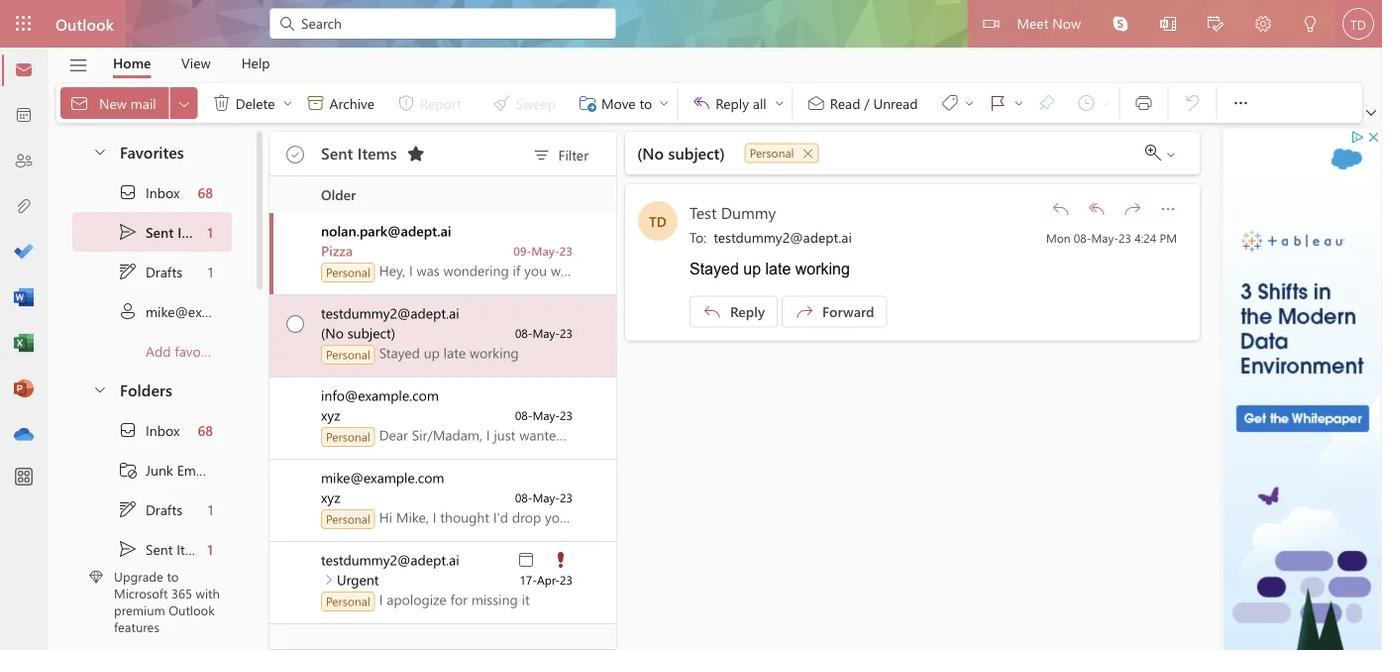 Task type: vqa. For each thing, say whether or not it's contained in the screenshot.
Portfolio
no



Task type: locate. For each thing, give the bounding box(es) containing it.
tree
[[72, 410, 232, 650]]

1 vertical spatial  tree item
[[72, 529, 232, 569]]

 sent items 1 up upgrade at the left of the page
[[118, 539, 213, 559]]

may- for mike@example.com
[[533, 490, 560, 505]]

3 select a conversation checkbox from the top
[[274, 542, 321, 585]]

i
[[379, 590, 383, 609]]

2 vertical spatial items
[[177, 540, 210, 558]]

inbox up  junk email on the left
[[146, 421, 180, 439]]

0 vertical spatial 
[[1231, 93, 1251, 113]]

0 vertical spatial  tree item
[[72, 252, 232, 291]]

 button inside email message element
[[1153, 193, 1184, 225]]

 button for 
[[280, 87, 296, 119]]

0 vertical spatial (no subject)
[[637, 142, 725, 164]]

 inbox inside favorites tree
[[118, 182, 180, 202]]

 left "all"
[[692, 93, 712, 113]]

 drafts for 
[[118, 262, 182, 281]]

subject) up personal stayed up late working
[[348, 324, 395, 342]]

1 vertical spatial 
[[118, 420, 138, 440]]

 tree item for 
[[72, 252, 232, 291]]

add favorite
[[146, 342, 221, 360]]

 button inside 'folders' tree item
[[82, 371, 116, 407]]

1 horizontal spatial to
[[640, 93, 652, 112]]

xyz for mike@example.com
[[321, 488, 340, 506]]

Select a conversation checkbox
[[274, 295, 321, 338]]

outlook banner
[[0, 0, 1383, 50]]

items up 365
[[177, 540, 210, 558]]

sent items heading
[[321, 132, 432, 175]]

0 vertical spatial 08-may-23
[[515, 325, 573, 341]]

1 horizontal spatial (no subject)
[[637, 142, 725, 164]]

1 vertical spatial 
[[1087, 199, 1107, 219]]

to right "move"
[[640, 93, 652, 112]]

(no
[[637, 142, 664, 164], [321, 324, 344, 342]]

 drafts inside favorites tree
[[118, 262, 182, 281]]

 inbox
[[118, 182, 180, 202], [118, 420, 180, 440]]

 right "move"
[[658, 97, 670, 109]]

08- inside email message element
[[1074, 229, 1092, 245]]

23 for mike@example.com
[[560, 490, 573, 505]]

stayed inside personal stayed up late working
[[379, 343, 420, 362]]

 button down  dropdown button
[[1221, 83, 1261, 123]]

1 horizontal spatial outlook
[[169, 601, 215, 619]]

missing
[[472, 590, 518, 609]]

0 horizontal spatial (no subject)
[[321, 324, 395, 342]]

08-may-23 for testdummy2@adept.ai
[[515, 325, 573, 341]]

 tree item for 
[[72, 410, 232, 450]]

folders
[[120, 378, 172, 400]]

1 horizontal spatial 
[[1231, 93, 1251, 113]]

subject) up test on the top of the page
[[669, 142, 725, 164]]

to right upgrade at the left of the page
[[167, 568, 179, 585]]

reply for 
[[716, 93, 749, 112]]

personal down the pizza
[[326, 264, 370, 280]]

1 vertical spatial up
[[424, 343, 440, 362]]

1  inbox from the top
[[118, 182, 180, 202]]

0 vertical spatial reply
[[716, 93, 749, 112]]

stayed down to:
[[690, 260, 739, 277]]

0 vertical spatial select a conversation checkbox
[[274, 213, 321, 256]]

2 vertical spatial testdummy2@adept.ai
[[321, 551, 460, 569]]

68 inside favorites tree
[[198, 183, 213, 201]]

1 vertical spatial mike@example.com
[[321, 468, 444, 487]]

 right 
[[1165, 149, 1177, 161]]

1 vertical spatial drafts
[[146, 500, 182, 519]]

1 horizontal spatial working
[[796, 260, 850, 277]]

items
[[357, 142, 397, 163], [178, 223, 212, 241], [177, 540, 210, 558]]

1 vertical spatial inbox
[[146, 421, 180, 439]]

1  button from the left
[[280, 87, 296, 119]]

 for 
[[118, 182, 138, 202]]

 inbox down favorites tree item in the left top of the page
[[118, 182, 180, 202]]

None text field
[[690, 224, 1033, 248]]

1 vertical spatial late
[[444, 343, 466, 362]]

urgent
[[337, 570, 379, 589]]

1 vertical spatial sent
[[146, 223, 174, 241]]

3 08-may-23 from the top
[[515, 490, 573, 505]]

1  button from the top
[[82, 133, 116, 169]]

meet
[[1017, 13, 1049, 32]]

sent
[[321, 142, 353, 163], [146, 223, 174, 241], [146, 540, 173, 558]]

2  tree item from the top
[[72, 410, 232, 450]]

xyz down info@example.com
[[321, 406, 340, 424]]

up
[[744, 260, 761, 277], [424, 343, 440, 362]]

1 vertical spatial items
[[178, 223, 212, 241]]

1  sent items 1 from the top
[[118, 222, 213, 242]]

1 vertical spatial subject)
[[348, 324, 395, 342]]

testdummy2@adept.ai up stayed up late working
[[714, 227, 852, 246]]

1 vertical spatial  tree item
[[72, 410, 232, 450]]

working inside email message element
[[796, 260, 850, 277]]

 up pm
[[1159, 199, 1178, 219]]


[[692, 93, 712, 113], [1087, 199, 1107, 219]]

message list section
[[270, 127, 616, 649]]


[[1123, 199, 1143, 219], [795, 302, 815, 322]]

1  tree item from the top
[[72, 212, 232, 252]]

td
[[649, 212, 667, 230]]

2 vertical spatial sent
[[146, 540, 173, 558]]

1 horizontal spatial late
[[766, 260, 791, 277]]

personal up ' urgent'
[[326, 511, 370, 527]]

move
[[601, 93, 636, 112]]

late inside personal stayed up late working
[[444, 343, 466, 362]]

mike@example.com up favorite
[[146, 302, 269, 320]]

0 vertical spatial drafts
[[146, 262, 182, 281]]

1
[[207, 223, 213, 241], [208, 262, 213, 281], [208, 500, 213, 519], [207, 540, 213, 558]]

 up the 
[[118, 262, 138, 281]]

personal
[[750, 145, 794, 160], [326, 264, 370, 280], [326, 346, 370, 362], [326, 429, 370, 444], [326, 511, 370, 527], [326, 593, 370, 609]]

files image
[[14, 197, 34, 217]]

0 vertical spatial  inbox
[[118, 182, 180, 202]]

sent right ""
[[321, 142, 353, 163]]

 inside favorites tree
[[118, 182, 138, 202]]

none text field containing to:
[[690, 224, 1033, 248]]

reply inside the  reply
[[730, 302, 765, 321]]

personal 
[[750, 145, 814, 160]]

1  from the top
[[118, 222, 138, 242]]

2  tree item from the top
[[72, 490, 232, 529]]

items up the  mike@example.com
[[178, 223, 212, 241]]

1 horizontal spatial  button
[[1011, 87, 1027, 119]]


[[1052, 199, 1071, 219], [703, 302, 722, 322]]

 up 4:24
[[1123, 199, 1143, 219]]

 down  new mail
[[92, 143, 108, 159]]

0 vertical spatial mike@example.com
[[146, 302, 269, 320]]

outlook up '' on the left top of the page
[[55, 13, 114, 34]]

2  from the top
[[286, 315, 304, 333]]

(no down  move to 
[[637, 142, 664, 164]]

 drafts up  tree item
[[118, 262, 182, 281]]

xyz up the  dropdown button
[[321, 488, 340, 506]]

 button
[[1124, 87, 1164, 119]]

drafts
[[146, 262, 182, 281], [146, 500, 182, 519]]


[[802, 147, 814, 159]]

2  inbox from the top
[[118, 420, 180, 440]]

personal left 
[[750, 145, 794, 160]]

stayed inside email message element
[[690, 260, 739, 277]]

0 horizontal spatial  button
[[1153, 193, 1184, 225]]

(no up info@example.com
[[321, 324, 344, 342]]

0 vertical spatial 
[[1123, 199, 1143, 219]]

0 horizontal spatial  button
[[170, 87, 198, 119]]

1 vertical spatial testdummy2@adept.ai
[[321, 304, 460, 322]]

0 horizontal spatial 
[[692, 93, 712, 113]]

08-
[[1074, 229, 1092, 245], [515, 325, 533, 341], [515, 407, 533, 423], [515, 490, 533, 505]]

test dummy
[[690, 201, 776, 222]]

0 horizontal spatial  button
[[280, 87, 296, 119]]

 inside favorites tree
[[118, 262, 138, 281]]

0 horizontal spatial 
[[1159, 199, 1178, 219]]

1 vertical spatial  button
[[1153, 193, 1184, 225]]

personal inside personal i apologize for missing it
[[326, 593, 370, 609]]

 button inside move & delete 'group'
[[280, 87, 296, 119]]

favorites tree item
[[72, 133, 232, 172]]

1 horizontal spatial mike@example.com
[[321, 468, 444, 487]]

 inside tree
[[118, 420, 138, 440]]

drafts up  tree item
[[146, 262, 182, 281]]

1 vertical spatial 
[[286, 315, 304, 333]]

1 inbox from the top
[[146, 183, 180, 201]]

 tree item down favorites tree item in the left top of the page
[[72, 212, 232, 252]]


[[68, 55, 89, 76]]

0 horizontal spatial subject)
[[348, 324, 395, 342]]

1 vertical spatial  drafts
[[118, 499, 182, 519]]

2  from the top
[[118, 420, 138, 440]]

 button
[[1192, 0, 1240, 50]]

reply down stayed up late working
[[730, 302, 765, 321]]

0 vertical spatial (no
[[637, 142, 664, 164]]

up inside email message element
[[744, 260, 761, 277]]

outlook right the premium
[[169, 601, 215, 619]]

1 vertical spatial reply
[[730, 302, 765, 321]]

tags group
[[797, 83, 1115, 123]]

 tree item
[[72, 172, 232, 212], [72, 410, 232, 450]]

 button right "all"
[[772, 87, 788, 119]]

to do image
[[14, 243, 34, 263]]

upgrade to microsoft 365 with premium outlook features
[[114, 568, 220, 635]]

sent inside favorites tree
[[146, 223, 174, 241]]

 down favorites tree item in the left top of the page
[[118, 182, 138, 202]]

move & delete group
[[60, 83, 673, 123]]

1 vertical spatial 68
[[198, 421, 213, 439]]

 tree item down junk
[[72, 490, 232, 529]]

 drafts for 
[[118, 499, 182, 519]]

 button left 'folders' in the left bottom of the page
[[82, 371, 116, 407]]

1 vertical spatial (no
[[321, 324, 344, 342]]

inbox
[[146, 183, 180, 201], [146, 421, 180, 439]]

 up mon
[[1052, 199, 1071, 219]]


[[1161, 16, 1176, 32]]

 search field
[[270, 0, 616, 45]]


[[69, 93, 89, 113]]

Select a conversation checkbox
[[274, 213, 321, 256], [274, 378, 321, 420], [274, 542, 321, 585]]

inbox for 
[[146, 421, 180, 439]]

0 horizontal spatial working
[[470, 343, 519, 362]]

1  from the top
[[118, 182, 138, 202]]

may-
[[1092, 229, 1119, 245], [532, 243, 560, 259], [533, 325, 560, 341], [533, 407, 560, 423], [533, 490, 560, 505]]

 archive
[[306, 93, 375, 113]]

0 vertical spatial xyz
[[321, 406, 340, 424]]

 button inside favorites tree item
[[82, 133, 116, 169]]

2 vertical spatial select a conversation checkbox
[[274, 542, 321, 585]]

testdummy2@adept.ai up personal stayed up late working
[[321, 304, 460, 322]]

up down to: testdummy2@adept.ai in the top of the page
[[744, 260, 761, 277]]

0 vertical spatial 
[[1052, 199, 1071, 219]]

1 vertical spatial  inbox
[[118, 420, 180, 440]]

mike@example.com down info@example.com
[[321, 468, 444, 487]]

1  button from the left
[[170, 87, 198, 119]]

 inbox up the  tree item
[[118, 420, 180, 440]]

 up ''
[[118, 420, 138, 440]]

1  tree item from the top
[[72, 172, 232, 212]]

up up info@example.com
[[424, 343, 440, 362]]

select a conversation checkbox down older
[[274, 213, 321, 256]]

2 68 from the top
[[198, 421, 213, 439]]

0 horizontal spatial to
[[167, 568, 179, 585]]

mon 08-may-23 4:24 pm
[[1046, 229, 1177, 245]]

older heading
[[270, 176, 616, 213]]

0 vertical spatial sent
[[321, 142, 353, 163]]

 inside button
[[1123, 199, 1143, 219]]

(no subject) up info@example.com
[[321, 324, 395, 342]]

select a conversation checkbox left urgent
[[274, 542, 321, 585]]

calendar image
[[14, 106, 34, 126]]

0 vertical spatial 
[[118, 262, 138, 281]]

 button for 
[[1011, 87, 1027, 119]]

 button
[[170, 87, 198, 119], [772, 87, 788, 119]]

premium features image
[[89, 570, 103, 584]]

drafts inside favorites tree
[[146, 262, 182, 281]]

2  button from the left
[[1011, 87, 1027, 119]]

 button
[[1363, 103, 1381, 123]]

 right the 
[[1013, 97, 1025, 109]]

 for 
[[1087, 199, 1107, 219]]

1 vertical spatial 
[[795, 302, 815, 322]]

subject) inside message list list box
[[348, 324, 395, 342]]

0 vertical spatial 
[[118, 182, 138, 202]]

2  drafts from the top
[[118, 499, 182, 519]]

 button for 
[[170, 87, 198, 119]]

tree containing 
[[72, 410, 232, 650]]

 tree item up junk
[[72, 410, 232, 450]]

68 up 'email'
[[198, 421, 213, 439]]

mail image
[[14, 60, 34, 80]]

inbox inside favorites tree
[[146, 183, 180, 201]]

favorites tree
[[72, 125, 269, 371]]

drafts down  junk email on the left
[[146, 500, 182, 519]]

1 vertical spatial  sent items 1
[[118, 539, 213, 559]]

late inside email message element
[[766, 260, 791, 277]]

testdummy2@adept.ai inside text field
[[714, 227, 852, 246]]

 button left 
[[280, 87, 296, 119]]

application
[[0, 0, 1383, 650]]

2  button from the left
[[772, 87, 788, 119]]

 inside "button"
[[1052, 199, 1071, 219]]

2 select a conversation checkbox from the top
[[274, 378, 321, 420]]

1 horizontal spatial 
[[1123, 199, 1143, 219]]

2 08-may-23 from the top
[[515, 407, 573, 423]]

 tree item
[[72, 212, 232, 252], [72, 529, 232, 569]]

 drafts down the  tree item
[[118, 499, 182, 519]]

select a conversation checkbox down  option
[[274, 378, 321, 420]]

reply inside the  reply all 
[[716, 93, 749, 112]]

1 select a conversation checkbox from the top
[[274, 213, 321, 256]]

1 horizontal spatial up
[[744, 260, 761, 277]]

365
[[171, 585, 192, 602]]

stayed
[[690, 260, 739, 277], [379, 343, 420, 362]]

 inside select all messages checkbox
[[286, 146, 304, 164]]

help button
[[227, 48, 285, 78]]

personal up info@example.com
[[326, 346, 370, 362]]

1 vertical spatial (no subject)
[[321, 324, 395, 342]]

0 horizontal spatial mike@example.com
[[146, 302, 269, 320]]

0 horizontal spatial (no
[[321, 324, 344, 342]]

 down ''
[[118, 499, 138, 519]]

personal i apologize for missing it
[[326, 590, 530, 609]]

2  from the top
[[118, 499, 138, 519]]

 sent items 1 inside favorites tree
[[118, 222, 213, 242]]

1  from the top
[[286, 146, 304, 164]]

message list list box
[[270, 176, 616, 649]]

 inside favorites tree item
[[92, 143, 108, 159]]

1 vertical spatial stayed
[[379, 343, 420, 362]]

for
[[450, 590, 468, 609]]

stayed up info@example.com
[[379, 343, 420, 362]]

0 vertical spatial testdummy2@adept.ai
[[714, 227, 852, 246]]

view button
[[167, 48, 226, 78]]

1 vertical spatial to
[[167, 568, 179, 585]]

 left 
[[176, 95, 192, 111]]


[[940, 93, 960, 113]]

testdummy2@adept.ai up urgent
[[321, 551, 460, 569]]

excel image
[[14, 334, 34, 354]]

0 horizontal spatial stayed
[[379, 343, 420, 362]]

1 vertical spatial outlook
[[169, 601, 215, 619]]

0 vertical spatial  tree item
[[72, 212, 232, 252]]

 sent items 1 up  tree item
[[118, 222, 213, 242]]

archive
[[330, 93, 375, 112]]

23
[[1119, 229, 1132, 245], [560, 243, 573, 259], [560, 325, 573, 341], [560, 407, 573, 423], [560, 490, 573, 505], [560, 572, 573, 588]]

0 horizontal spatial 
[[795, 302, 815, 322]]

 tree item up the 
[[72, 252, 232, 291]]

drafts for 
[[146, 262, 182, 281]]

 up mon 08-may-23 4:24 pm
[[1087, 199, 1107, 219]]

1 vertical spatial working
[[470, 343, 519, 362]]

2  sent items 1 from the top
[[118, 539, 213, 559]]

1 horizontal spatial  button
[[1221, 83, 1261, 123]]

0 vertical spatial late
[[766, 260, 791, 277]]

 for  reply
[[703, 302, 722, 322]]

3 1 from the top
[[208, 500, 213, 519]]

2 inbox from the top
[[146, 421, 180, 439]]

 forward
[[795, 302, 875, 322]]

 tree item down favorites
[[72, 172, 232, 212]]

 button
[[58, 49, 98, 82]]

powerpoint image
[[14, 380, 34, 399]]

may- for testdummy2@adept.ai
[[533, 325, 560, 341]]

0 vertical spatial working
[[796, 260, 850, 277]]

0 vertical spatial  button
[[1221, 83, 1261, 123]]

1 horizontal spatial  button
[[772, 87, 788, 119]]

items left  button
[[357, 142, 397, 163]]

 button down  new mail
[[82, 133, 116, 169]]

sent down favorites tree item in the left top of the page
[[146, 223, 174, 241]]

1 drafts from the top
[[146, 262, 182, 281]]

1 vertical spatial 
[[703, 302, 722, 322]]

1 vertical spatial 08-may-23
[[515, 407, 573, 423]]

tree inside application
[[72, 410, 232, 650]]

1 horizontal spatial stayed
[[690, 260, 739, 277]]

1 68 from the top
[[198, 183, 213, 201]]

 left 
[[282, 97, 294, 109]]

0 vertical spatial 
[[692, 93, 712, 113]]

 button inside "tags" group
[[1011, 87, 1027, 119]]

outlook
[[55, 13, 114, 34], [169, 601, 215, 619]]

 down  dropdown button
[[1231, 93, 1251, 113]]

2  button from the top
[[82, 371, 116, 407]]

outlook link
[[55, 0, 114, 48]]

 button for 
[[772, 87, 788, 119]]

1  tree item from the top
[[72, 252, 232, 291]]

reply left "all"
[[716, 93, 749, 112]]

to
[[640, 93, 652, 112], [167, 568, 179, 585]]

to inside upgrade to microsoft 365 with premium outlook features
[[167, 568, 179, 585]]

1 vertical spatial  tree item
[[72, 490, 232, 529]]

0 vertical spatial outlook
[[55, 13, 114, 34]]

 button up pm
[[1153, 193, 1184, 225]]

 left forward
[[795, 302, 815, 322]]

 tree item
[[72, 252, 232, 291], [72, 490, 232, 529]]

subject)
[[669, 142, 725, 164], [348, 324, 395, 342]]


[[1231, 93, 1251, 113], [1159, 199, 1178, 219]]

 sent items 1 inside tree
[[118, 539, 213, 559]]

more apps image
[[14, 468, 34, 488]]

personal down ' urgent'
[[326, 593, 370, 609]]

0 horizontal spatial late
[[444, 343, 466, 362]]

08-may-23 for mike@example.com
[[515, 490, 573, 505]]

Search field
[[299, 13, 605, 33]]

 right  at right top
[[964, 97, 976, 109]]

late
[[766, 260, 791, 277], [444, 343, 466, 362]]

 inside favorites tree
[[118, 222, 138, 242]]

 inside  
[[964, 97, 976, 109]]

1 1 from the top
[[207, 223, 213, 241]]

testdummy2@adept.ai
[[714, 227, 852, 246], [321, 304, 460, 322], [321, 551, 460, 569]]

1 vertical spatial 
[[118, 499, 138, 519]]

 down stayed up late working
[[703, 302, 722, 322]]

0 vertical spatial  tree item
[[72, 172, 232, 212]]

0 horizontal spatial outlook
[[55, 13, 114, 34]]

1 vertical spatial 
[[1159, 199, 1178, 219]]

 inside 'button'
[[1087, 199, 1107, 219]]

 inbox for 
[[118, 420, 180, 440]]

1 vertical spatial xyz
[[321, 488, 340, 506]]

2 xyz from the top
[[321, 488, 340, 506]]

(no subject) up test on the top of the page
[[637, 142, 725, 164]]

0 vertical spatial  sent items 1
[[118, 222, 213, 242]]

 button left 
[[170, 87, 198, 119]]

personal inside personal stayed up late working
[[326, 346, 370, 362]]

people image
[[14, 152, 34, 171]]

1 vertical spatial 
[[118, 539, 138, 559]]

 tree item up microsoft
[[72, 529, 232, 569]]

 mike@example.com
[[118, 301, 269, 321]]

 right "all"
[[774, 97, 786, 109]]

 
[[989, 93, 1025, 113]]

0 vertical spatial 68
[[198, 183, 213, 201]]

1 xyz from the top
[[321, 406, 340, 424]]

1 08-may-23 from the top
[[515, 325, 573, 341]]

 button
[[1287, 0, 1335, 50]]

0 vertical spatial 
[[118, 222, 138, 242]]

 left 'folders' in the left bottom of the page
[[92, 381, 108, 397]]

1 horizontal spatial 
[[1087, 199, 1107, 219]]

1  drafts from the top
[[118, 262, 182, 281]]

may- for nolan.park@adept.ai
[[532, 243, 560, 259]]

 up the 
[[118, 222, 138, 242]]

08-may-23
[[515, 325, 573, 341], [515, 407, 573, 423], [515, 490, 573, 505]]

 button
[[82, 133, 116, 169], [82, 371, 116, 407]]

 inside the  reply all 
[[774, 97, 786, 109]]


[[118, 301, 138, 321]]

2 drafts from the top
[[146, 500, 182, 519]]

0 horizontal spatial 
[[703, 302, 722, 322]]

left-rail-appbar navigation
[[4, 48, 44, 458]]

0 vertical spatial up
[[744, 260, 761, 277]]

 button right the 
[[1011, 87, 1027, 119]]

tab list
[[98, 48, 285, 78]]

meet now
[[1017, 13, 1081, 32]]

0 vertical spatial 
[[286, 146, 304, 164]]

sent up upgrade at the left of the page
[[146, 540, 173, 558]]

 reply all 
[[692, 93, 786, 113]]

 up upgrade at the left of the page
[[118, 539, 138, 559]]

 for  forward
[[795, 302, 815, 322]]

68 down favorites tree item in the left top of the page
[[198, 183, 213, 201]]

 button inside move & delete 'group'
[[170, 87, 198, 119]]

now
[[1053, 13, 1081, 32]]

inbox down favorites tree item in the left top of the page
[[146, 183, 180, 201]]

0 vertical spatial stayed
[[690, 260, 739, 277]]

1  from the top
[[118, 262, 138, 281]]

apologize
[[387, 590, 447, 609]]



Task type: describe. For each thing, give the bounding box(es) containing it.
08- for testdummy2@adept.ai
[[515, 325, 533, 341]]

help
[[241, 54, 270, 72]]

word image
[[14, 288, 34, 308]]

 button
[[1240, 0, 1287, 50]]

 button
[[1081, 193, 1113, 225]]

td button
[[638, 201, 678, 241]]

 tree item
[[72, 450, 232, 490]]

mike@example.com inside the  mike@example.com
[[146, 302, 269, 320]]

(no subject) inside message list list box
[[321, 324, 395, 342]]

it
[[522, 590, 530, 609]]

add favorite tree item
[[72, 331, 232, 371]]


[[578, 93, 598, 113]]

info@example.com
[[321, 386, 439, 404]]

with
[[196, 585, 220, 602]]

sent inside sent items 
[[321, 142, 353, 163]]

items inside favorites tree
[[178, 223, 212, 241]]

 for  reply all 
[[692, 93, 712, 113]]

may- inside email message element
[[1092, 229, 1119, 245]]

test dummy image
[[638, 201, 678, 241]]

1 horizontal spatial subject)
[[669, 142, 725, 164]]

(no inside message list list box
[[321, 324, 344, 342]]

may- for info@example.com
[[533, 407, 560, 423]]

 inside  move to 
[[658, 97, 670, 109]]


[[1256, 16, 1272, 32]]

favorites
[[120, 140, 184, 162]]


[[1134, 93, 1154, 113]]

folders tree item
[[72, 371, 232, 410]]

08-may-23 for info@example.com
[[515, 407, 573, 423]]

up inside personal stayed up late working
[[424, 343, 440, 362]]

apr-
[[537, 572, 560, 588]]

to inside  move to 
[[640, 93, 652, 112]]

 inside 'folders' tree item
[[92, 381, 108, 397]]


[[212, 93, 232, 113]]

older
[[321, 185, 356, 203]]

to:
[[690, 227, 707, 246]]


[[551, 550, 571, 570]]

 inside  option
[[286, 315, 304, 333]]

 button
[[1117, 193, 1149, 225]]


[[806, 93, 826, 113]]

dummy
[[721, 201, 776, 222]]


[[1303, 16, 1319, 32]]

 button
[[1145, 0, 1192, 50]]


[[321, 572, 336, 588]]

drafts for 
[[146, 500, 182, 519]]

 
[[940, 93, 976, 113]]

 button
[[321, 572, 337, 588]]

 inside email message element
[[1159, 199, 1178, 219]]

mon
[[1046, 229, 1071, 245]]

2  tree item from the top
[[72, 529, 232, 569]]


[[118, 460, 138, 480]]

mail
[[131, 93, 156, 112]]


[[984, 16, 999, 32]]

test dummy button
[[690, 201, 776, 222]]

08- for mike@example.com
[[515, 490, 533, 505]]

2  from the top
[[118, 539, 138, 559]]

outlook inside banner
[[55, 13, 114, 34]]

tab list containing home
[[98, 48, 285, 78]]

 button
[[1046, 193, 1077, 225]]

 for 
[[118, 262, 138, 281]]

17-
[[520, 572, 537, 588]]

 for 
[[118, 499, 138, 519]]

 for 
[[118, 420, 138, 440]]

onedrive image
[[14, 425, 34, 445]]

 tree item for 
[[72, 172, 232, 212]]

 reply
[[703, 302, 765, 322]]

 tree item
[[72, 291, 269, 331]]

68 for 
[[198, 183, 213, 201]]

read
[[830, 93, 861, 112]]

1 horizontal spatial (no
[[637, 142, 664, 164]]

09-
[[514, 243, 532, 259]]

 new mail
[[69, 93, 156, 113]]

 sent items 1 for first  tree item
[[118, 222, 213, 242]]

 sent items 1 for 1st  tree item from the bottom
[[118, 539, 213, 559]]

 
[[1146, 145, 1177, 161]]

 read / unread
[[806, 93, 918, 113]]

items inside sent items 
[[357, 142, 397, 163]]


[[1113, 16, 1129, 32]]

17-apr-23
[[520, 572, 573, 588]]

 for 
[[1123, 199, 1143, 219]]

 inbox for 
[[118, 182, 180, 202]]

68 for 
[[198, 421, 213, 439]]

 button for favorites
[[82, 133, 116, 169]]

Select all messages checkbox
[[281, 141, 309, 168]]

sent items 
[[321, 142, 426, 164]]

 delete 
[[212, 93, 294, 113]]

23 for info@example.com
[[560, 407, 573, 423]]

filter
[[559, 145, 589, 164]]

pizza
[[321, 241, 353, 260]]

email
[[177, 461, 210, 479]]

working inside personal stayed up late working
[[470, 343, 519, 362]]

 tree item for 
[[72, 490, 232, 529]]


[[1367, 108, 1377, 118]]

 filter
[[532, 145, 589, 166]]


[[277, 14, 297, 34]]


[[306, 93, 326, 113]]

09-may-23
[[514, 243, 573, 259]]

23 inside email message element
[[1119, 229, 1132, 245]]

testdummy2@adept.ai for 
[[321, 551, 460, 569]]

personal stayed up late working
[[326, 343, 519, 362]]

new
[[99, 93, 127, 112]]

pm
[[1160, 229, 1177, 245]]

 inside  delete 
[[282, 97, 294, 109]]

home
[[113, 54, 151, 72]]

personal down info@example.com
[[326, 429, 370, 444]]

none text field inside email message element
[[690, 224, 1033, 248]]

unread
[[874, 93, 918, 112]]

stayed up late working
[[690, 260, 850, 277]]

td image
[[1343, 8, 1375, 40]]


[[1146, 145, 1162, 161]]

premium
[[114, 601, 165, 619]]


[[516, 550, 536, 570]]

 inside  
[[1165, 149, 1177, 161]]

delete
[[236, 93, 275, 112]]

4 1 from the top
[[207, 540, 213, 558]]

 junk email
[[118, 460, 210, 480]]

microsoft
[[114, 585, 168, 602]]

select a conversation checkbox for nolan.park@adept.ai
[[274, 213, 321, 256]]

application containing outlook
[[0, 0, 1383, 650]]

 for 
[[1052, 199, 1071, 219]]

email message element
[[625, 184, 1200, 340]]


[[288, 146, 304, 162]]

 button for folders
[[82, 371, 116, 407]]

mike@example.com inside message list list box
[[321, 468, 444, 487]]

nolan.park@adept.ai
[[321, 222, 451, 240]]

home button
[[98, 48, 166, 78]]

23 for testdummy2@adept.ai
[[560, 325, 573, 341]]

features
[[114, 618, 159, 635]]

23 for nolan.park@adept.ai
[[560, 243, 573, 259]]

select a conversation checkbox for info@example.com
[[274, 378, 321, 420]]

forward
[[823, 302, 875, 321]]


[[532, 146, 552, 166]]

 button
[[1097, 0, 1145, 48]]

 button
[[979, 87, 1011, 119]]

outlook inside upgrade to microsoft 365 with premium outlook features
[[169, 601, 215, 619]]

2 1 from the top
[[208, 262, 213, 281]]

inbox for 
[[146, 183, 180, 201]]

xyz for info@example.com
[[321, 406, 340, 424]]

favorite
[[175, 342, 221, 360]]

testdummy2@adept.ai for 08-may-23
[[321, 304, 460, 322]]

08- for info@example.com
[[515, 407, 533, 423]]

test
[[690, 201, 717, 222]]

 inside  
[[1013, 97, 1025, 109]]

reply for 
[[730, 302, 765, 321]]

junk
[[146, 461, 173, 479]]

 button
[[798, 144, 818, 162]]



